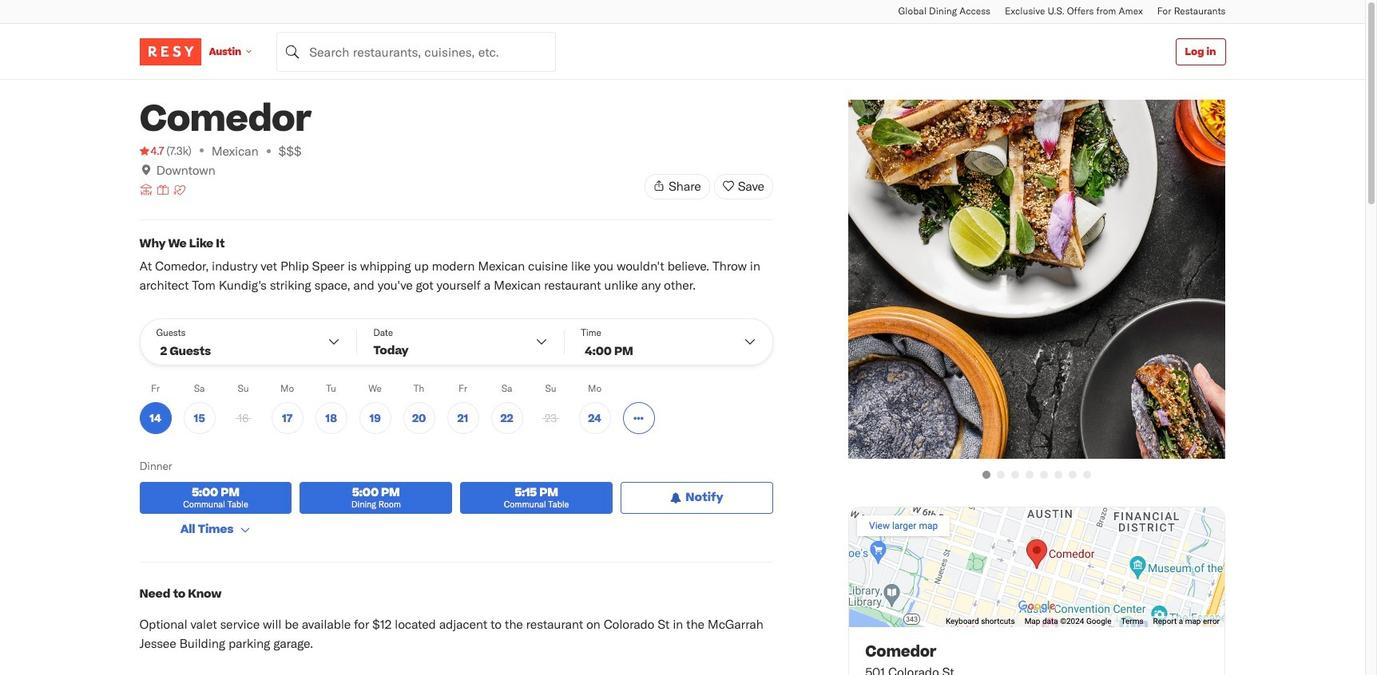Task type: vqa. For each thing, say whether or not it's contained in the screenshot.
FIELD
yes



Task type: describe. For each thing, give the bounding box(es) containing it.
Search restaurants, cuisines, etc. text field
[[276, 32, 556, 71]]



Task type: locate. For each thing, give the bounding box(es) containing it.
4.7 out of 5 stars image
[[139, 143, 164, 159]]

None field
[[276, 32, 556, 71]]



